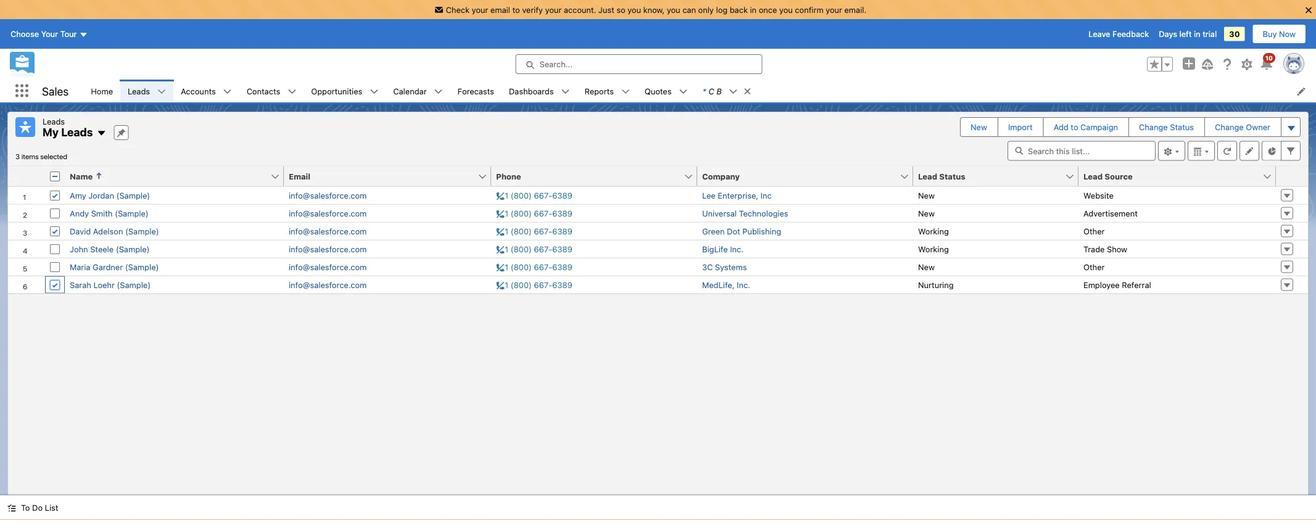 Task type: vqa. For each thing, say whether or not it's contained in the screenshot.
text default image within Accounts list item
yes



Task type: describe. For each thing, give the bounding box(es) containing it.
maria gardner (sample)
[[70, 262, 159, 272]]

3 your from the left
[[826, 5, 843, 14]]

phone button
[[491, 166, 684, 186]]

3 items selected
[[15, 152, 67, 161]]

to do list button
[[0, 496, 66, 520]]

lee enterprise, inc link
[[702, 191, 772, 200]]

quotes
[[645, 86, 672, 96]]

leads down sales
[[43, 117, 65, 126]]

click to dial disabled image for universal
[[496, 209, 573, 218]]

contacts link
[[239, 80, 288, 102]]

smith
[[91, 209, 113, 218]]

change owner
[[1215, 123, 1271, 132]]

leave feedback link
[[1089, 29, 1149, 39]]

dot
[[727, 227, 741, 236]]

(sample) for sarah loehr (sample)
[[117, 280, 151, 289]]

text default image inside "dashboards" 'list item'
[[561, 87, 570, 96]]

enterprise,
[[718, 191, 759, 200]]

show
[[1107, 244, 1128, 254]]

c
[[709, 86, 715, 96]]

universal technologies
[[702, 209, 789, 218]]

action element
[[1276, 166, 1309, 187]]

1 your from the left
[[472, 5, 488, 14]]

name
[[70, 172, 93, 181]]

status for change status
[[1171, 123, 1194, 132]]

green dot publishing link
[[702, 227, 781, 236]]

andy smith (sample) link
[[70, 209, 149, 218]]

universal technologies link
[[702, 209, 789, 218]]

info@salesforce.com link for maria gardner (sample)
[[289, 262, 367, 272]]

inc
[[761, 191, 772, 200]]

choose your tour
[[10, 29, 77, 39]]

biglife
[[702, 244, 728, 254]]

opportunities link
[[304, 80, 370, 102]]

green dot publishing
[[702, 227, 781, 236]]

david adelson (sample) link
[[70, 227, 159, 236]]

my leads status
[[15, 152, 67, 161]]

0 horizontal spatial to
[[513, 5, 520, 14]]

quotes list item
[[637, 80, 695, 102]]

click to dial disabled image for green
[[496, 227, 573, 236]]

my leads
[[43, 126, 93, 139]]

Search My Leads list view. search field
[[1008, 141, 1156, 161]]

click to dial disabled image for biglife
[[496, 244, 573, 254]]

name button
[[65, 166, 270, 186]]

text default image for reports
[[621, 87, 630, 96]]

maria gardner (sample) link
[[70, 262, 159, 272]]

3c systems
[[702, 262, 747, 272]]

list item containing *
[[695, 80, 758, 102]]

list containing home
[[83, 80, 1317, 102]]

1 horizontal spatial in
[[1194, 29, 1201, 39]]

to inside button
[[1071, 123, 1079, 132]]

text default image inside to do list button
[[7, 504, 16, 513]]

3c
[[702, 262, 713, 272]]

medlife,
[[702, 280, 735, 289]]

log
[[716, 5, 728, 14]]

text default image for calendar
[[434, 87, 443, 96]]

technologies
[[739, 209, 789, 218]]

green
[[702, 227, 725, 236]]

biglife inc. link
[[702, 244, 744, 254]]

leads right my
[[61, 126, 93, 139]]

phone element
[[491, 166, 705, 187]]

opportunities list item
[[304, 80, 386, 102]]

email.
[[845, 5, 867, 14]]

my leads grid
[[8, 166, 1309, 294]]

lead for lead source
[[1084, 172, 1103, 181]]

medlife, inc.
[[702, 280, 751, 289]]

(sample) for david adelson (sample)
[[125, 227, 159, 236]]

feedback
[[1113, 29, 1149, 39]]

source
[[1105, 172, 1133, 181]]

reports list item
[[577, 80, 637, 102]]

loehr
[[93, 280, 115, 289]]

new for website
[[918, 191, 935, 200]]

change status button
[[1130, 118, 1204, 136]]

advertisement
[[1084, 209, 1138, 218]]

contacts list item
[[239, 80, 304, 102]]

andy smith (sample)
[[70, 209, 149, 218]]

dashboards link
[[502, 80, 561, 102]]

lead status element
[[914, 166, 1086, 187]]

0 horizontal spatial in
[[750, 5, 757, 14]]

employee
[[1084, 280, 1120, 289]]

text default image for accounts
[[223, 87, 232, 96]]

(sample) for maria gardner (sample)
[[125, 262, 159, 272]]

sarah
[[70, 280, 91, 289]]

trial
[[1203, 29, 1217, 39]]

cell inside my leads grid
[[45, 166, 65, 187]]

add
[[1054, 123, 1069, 132]]

add to campaign
[[1054, 123, 1119, 132]]

info@salesforce.com for amy jordan (sample)
[[289, 191, 367, 200]]

leads list item
[[120, 80, 174, 102]]

biglife inc.
[[702, 244, 744, 254]]

2 your from the left
[[545, 5, 562, 14]]

company element
[[698, 166, 921, 187]]

steele
[[90, 244, 114, 254]]

john steele (sample) link
[[70, 244, 150, 254]]

dashboards
[[509, 86, 554, 96]]

trade show
[[1084, 244, 1128, 254]]

text default image for opportunities
[[370, 87, 379, 96]]

change for change status
[[1140, 123, 1168, 132]]

info@salesforce.com link for sarah loehr (sample)
[[289, 280, 367, 289]]

contacts
[[247, 86, 280, 96]]

text default image for contacts
[[288, 87, 296, 96]]

text default image inside my leads|leads|list view element
[[97, 128, 106, 138]]

click to dial disabled image for 3c
[[496, 262, 573, 272]]

text default image inside list item
[[729, 87, 738, 96]]

add to campaign button
[[1044, 118, 1128, 136]]

once
[[759, 5, 777, 14]]

maria
[[70, 262, 90, 272]]

lee enterprise, inc
[[702, 191, 772, 200]]

leave
[[1089, 29, 1111, 39]]

*
[[703, 86, 706, 96]]

back
[[730, 5, 748, 14]]

list
[[45, 503, 58, 513]]

to
[[21, 503, 30, 513]]

nurturing
[[918, 280, 954, 289]]

calendar link
[[386, 80, 434, 102]]

name element
[[65, 166, 291, 187]]



Task type: locate. For each thing, give the bounding box(es) containing it.
lead for lead status
[[918, 172, 938, 181]]

0 horizontal spatial your
[[472, 5, 488, 14]]

know,
[[644, 5, 665, 14]]

(sample) for amy jordan (sample)
[[116, 191, 150, 200]]

calendar list item
[[386, 80, 450, 102]]

text default image left accounts
[[157, 87, 166, 96]]

publishing
[[743, 227, 781, 236]]

1 text default image from the left
[[744, 87, 752, 96]]

accounts list item
[[174, 80, 239, 102]]

3 info@salesforce.com link from the top
[[289, 227, 367, 236]]

0 vertical spatial in
[[750, 5, 757, 14]]

lead source element
[[1079, 166, 1284, 187]]

choose your tour button
[[10, 24, 89, 44]]

leads right home
[[128, 86, 150, 96]]

change status
[[1140, 123, 1194, 132]]

(sample) for andy smith (sample)
[[115, 209, 149, 218]]

change inside change status button
[[1140, 123, 1168, 132]]

gardner
[[93, 262, 123, 272]]

0 horizontal spatial change
[[1140, 123, 1168, 132]]

you right once
[[780, 5, 793, 14]]

inc. for biglife inc.
[[730, 244, 744, 254]]

1 lead from the left
[[918, 172, 938, 181]]

search... button
[[516, 54, 763, 74]]

change for change owner
[[1215, 123, 1244, 132]]

5 info@salesforce.com link from the top
[[289, 262, 367, 272]]

home link
[[83, 80, 120, 102]]

2 working from the top
[[918, 244, 949, 254]]

list item
[[695, 80, 758, 102]]

6 info@salesforce.com link from the top
[[289, 280, 367, 289]]

change inside change owner button
[[1215, 123, 1244, 132]]

1 horizontal spatial to
[[1071, 123, 1079, 132]]

text default image left calendar
[[370, 87, 379, 96]]

2 change from the left
[[1215, 123, 1244, 132]]

quotes link
[[637, 80, 679, 102]]

None search field
[[1008, 141, 1156, 161]]

0 horizontal spatial text default image
[[561, 87, 570, 96]]

working
[[918, 227, 949, 236], [918, 244, 949, 254]]

1 change from the left
[[1140, 123, 1168, 132]]

status up lead source element on the right
[[1171, 123, 1194, 132]]

2 info@salesforce.com from the top
[[289, 209, 367, 218]]

cell
[[45, 166, 65, 187]]

4 click to dial disabled image from the top
[[496, 244, 573, 254]]

6 click to dial disabled image from the top
[[496, 280, 573, 289]]

email
[[491, 5, 510, 14]]

1 vertical spatial inc.
[[737, 280, 751, 289]]

amy jordan (sample) link
[[70, 191, 150, 200]]

click to dial disabled image for lee
[[496, 191, 573, 200]]

info@salesforce.com for john steele (sample)
[[289, 244, 367, 254]]

text default image down search...
[[561, 87, 570, 96]]

2 other from the top
[[1084, 262, 1105, 272]]

info@salesforce.com for david adelson (sample)
[[289, 227, 367, 236]]

1 info@salesforce.com link from the top
[[289, 191, 367, 200]]

lead source button
[[1079, 166, 1263, 186]]

buy now button
[[1253, 24, 1307, 44]]

now
[[1280, 29, 1296, 39]]

0 vertical spatial working
[[918, 227, 949, 236]]

4 info@salesforce.com from the top
[[289, 244, 367, 254]]

your left email
[[472, 5, 488, 14]]

universal
[[702, 209, 737, 218]]

in
[[750, 5, 757, 14], [1194, 29, 1201, 39]]

my
[[43, 126, 59, 139]]

text default image for leads
[[157, 87, 166, 96]]

2 info@salesforce.com link from the top
[[289, 209, 367, 218]]

item number image
[[8, 166, 45, 186]]

text default image inside calendar list item
[[434, 87, 443, 96]]

2 text default image from the left
[[561, 87, 570, 96]]

text default image right 'b'
[[744, 87, 752, 96]]

info@salesforce.com link for amy jordan (sample)
[[289, 191, 367, 200]]

email
[[289, 172, 311, 181]]

text default image inside accounts 'list item'
[[223, 87, 232, 96]]

reports link
[[577, 80, 621, 102]]

accounts
[[181, 86, 216, 96]]

check
[[446, 5, 470, 14]]

(sample) down david adelson (sample)
[[116, 244, 150, 254]]

text default image right calendar
[[434, 87, 443, 96]]

inc. down systems
[[737, 280, 751, 289]]

1 horizontal spatial your
[[545, 5, 562, 14]]

0 horizontal spatial status
[[940, 172, 966, 181]]

text default image left to
[[7, 504, 16, 513]]

0 horizontal spatial lead
[[918, 172, 938, 181]]

calendar
[[393, 86, 427, 96]]

other for working
[[1084, 227, 1105, 236]]

group
[[1147, 57, 1173, 72]]

info@salesforce.com link
[[289, 191, 367, 200], [289, 209, 367, 218], [289, 227, 367, 236], [289, 244, 367, 254], [289, 262, 367, 272], [289, 280, 367, 289]]

only
[[698, 5, 714, 14]]

1 horizontal spatial text default image
[[744, 87, 752, 96]]

sarah loehr (sample) link
[[70, 280, 151, 289]]

6 info@salesforce.com from the top
[[289, 280, 367, 289]]

1 click to dial disabled image from the top
[[496, 191, 573, 200]]

leads inside list item
[[128, 86, 150, 96]]

info@salesforce.com for maria gardner (sample)
[[289, 262, 367, 272]]

10 button
[[1260, 53, 1276, 72]]

just
[[599, 5, 615, 14]]

text default image
[[744, 87, 752, 96], [561, 87, 570, 96]]

info@salesforce.com link for andy smith (sample)
[[289, 209, 367, 218]]

account.
[[564, 5, 596, 14]]

1 vertical spatial to
[[1071, 123, 1079, 132]]

david
[[70, 227, 91, 236]]

1 vertical spatial working
[[918, 244, 949, 254]]

new inside button
[[971, 123, 988, 132]]

status
[[1171, 123, 1194, 132], [940, 172, 966, 181]]

leave feedback
[[1089, 29, 1149, 39]]

0 vertical spatial status
[[1171, 123, 1194, 132]]

5 click to dial disabled image from the top
[[496, 262, 573, 272]]

selected
[[40, 152, 67, 161]]

3 you from the left
[[780, 5, 793, 14]]

so
[[617, 5, 626, 14]]

0 horizontal spatial you
[[628, 5, 641, 14]]

confirm
[[795, 5, 824, 14]]

adelson
[[93, 227, 123, 236]]

days
[[1159, 29, 1178, 39]]

change up lead source button at top
[[1140, 123, 1168, 132]]

click to dial disabled image for medlife,
[[496, 280, 573, 289]]

(sample) up david adelson (sample)
[[115, 209, 149, 218]]

sarah loehr (sample)
[[70, 280, 151, 289]]

info@salesforce.com link for john steele (sample)
[[289, 244, 367, 254]]

your right verify
[[545, 5, 562, 14]]

change owner button
[[1206, 118, 1281, 136]]

your left email.
[[826, 5, 843, 14]]

text default image left * on the right top
[[679, 87, 688, 96]]

text default image right reports at left top
[[621, 87, 630, 96]]

list
[[83, 80, 1317, 102]]

your
[[472, 5, 488, 14], [545, 5, 562, 14], [826, 5, 843, 14]]

info@salesforce.com
[[289, 191, 367, 200], [289, 209, 367, 218], [289, 227, 367, 236], [289, 244, 367, 254], [289, 262, 367, 272], [289, 280, 367, 289]]

amy
[[70, 191, 86, 200]]

status inside my leads grid
[[940, 172, 966, 181]]

you right "so"
[[628, 5, 641, 14]]

home
[[91, 86, 113, 96]]

new button
[[961, 118, 997, 136]]

search...
[[540, 60, 573, 69]]

2 horizontal spatial you
[[780, 5, 793, 14]]

text default image right 'b'
[[729, 87, 738, 96]]

none search field inside my leads|leads|list view element
[[1008, 141, 1156, 161]]

import
[[1009, 123, 1033, 132]]

info@salesforce.com link for david adelson (sample)
[[289, 227, 367, 236]]

sales
[[42, 84, 69, 98]]

new for advertisement
[[918, 209, 935, 218]]

change left the owner
[[1215, 123, 1244, 132]]

new for other
[[918, 262, 935, 272]]

to right email
[[513, 5, 520, 14]]

lead status
[[918, 172, 966, 181]]

to do list
[[21, 503, 58, 513]]

trade
[[1084, 244, 1105, 254]]

dashboards list item
[[502, 80, 577, 102]]

5 info@salesforce.com from the top
[[289, 262, 367, 272]]

email element
[[284, 166, 499, 187]]

2 lead from the left
[[1084, 172, 1103, 181]]

email button
[[284, 166, 478, 186]]

1 horizontal spatial change
[[1215, 123, 1244, 132]]

* c b
[[703, 86, 722, 96]]

text default image for quotes
[[679, 87, 688, 96]]

1 other from the top
[[1084, 227, 1105, 236]]

30
[[1230, 29, 1240, 39]]

working for trade show
[[918, 244, 949, 254]]

action image
[[1276, 166, 1309, 186]]

forecasts link
[[450, 80, 502, 102]]

1 vertical spatial in
[[1194, 29, 1201, 39]]

text default image
[[157, 87, 166, 96], [223, 87, 232, 96], [288, 87, 296, 96], [370, 87, 379, 96], [434, 87, 443, 96], [621, 87, 630, 96], [679, 87, 688, 96], [729, 87, 738, 96], [97, 128, 106, 138], [7, 504, 16, 513]]

status for lead status
[[940, 172, 966, 181]]

leads
[[128, 86, 150, 96], [43, 117, 65, 126], [61, 126, 93, 139]]

0 vertical spatial other
[[1084, 227, 1105, 236]]

text default image inside opportunities list item
[[370, 87, 379, 96]]

(sample) right "gardner"
[[125, 262, 159, 272]]

lead status button
[[914, 166, 1065, 186]]

website
[[1084, 191, 1114, 200]]

1 working from the top
[[918, 227, 949, 236]]

text default image inside leads list item
[[157, 87, 166, 96]]

lead source
[[1084, 172, 1133, 181]]

(sample) up andy smith (sample) link at the left top
[[116, 191, 150, 200]]

other down the trade
[[1084, 262, 1105, 272]]

verify
[[522, 5, 543, 14]]

1 horizontal spatial you
[[667, 5, 681, 14]]

2 horizontal spatial your
[[826, 5, 843, 14]]

working for other
[[918, 227, 949, 236]]

you left can
[[667, 5, 681, 14]]

1 vertical spatial status
[[940, 172, 966, 181]]

info@salesforce.com for andy smith (sample)
[[289, 209, 367, 218]]

click to dial disabled image
[[496, 191, 573, 200], [496, 209, 573, 218], [496, 227, 573, 236], [496, 244, 573, 254], [496, 262, 573, 272], [496, 280, 573, 289]]

in right back
[[750, 5, 757, 14]]

campaign
[[1081, 123, 1119, 132]]

choose
[[10, 29, 39, 39]]

inc. for medlife, inc.
[[737, 280, 751, 289]]

your
[[41, 29, 58, 39]]

2 click to dial disabled image from the top
[[496, 209, 573, 218]]

3 click to dial disabled image from the top
[[496, 227, 573, 236]]

1 vertical spatial other
[[1084, 262, 1105, 272]]

1 info@salesforce.com from the top
[[289, 191, 367, 200]]

import button
[[999, 118, 1043, 136]]

b
[[717, 86, 722, 96]]

items
[[21, 152, 39, 161]]

left
[[1180, 29, 1192, 39]]

owner
[[1246, 123, 1271, 132]]

text default image inside quotes list item
[[679, 87, 688, 96]]

text default image right the my leads
[[97, 128, 106, 138]]

can
[[683, 5, 696, 14]]

0 vertical spatial inc.
[[730, 244, 744, 254]]

text default image inside reports list item
[[621, 87, 630, 96]]

0 vertical spatial to
[[513, 5, 520, 14]]

3 info@salesforce.com from the top
[[289, 227, 367, 236]]

my leads|leads|list view element
[[7, 112, 1309, 496]]

status down new button
[[940, 172, 966, 181]]

1 horizontal spatial lead
[[1084, 172, 1103, 181]]

in right the left
[[1194, 29, 1201, 39]]

3
[[15, 152, 20, 161]]

inc. down "dot" on the top
[[730, 244, 744, 254]]

(sample) down maria gardner (sample) link
[[117, 280, 151, 289]]

text default image right contacts
[[288, 87, 296, 96]]

other for new
[[1084, 262, 1105, 272]]

systems
[[715, 262, 747, 272]]

1 horizontal spatial status
[[1171, 123, 1194, 132]]

info@salesforce.com for sarah loehr (sample)
[[289, 280, 367, 289]]

(sample) for john steele (sample)
[[116, 244, 150, 254]]

other up the trade
[[1084, 227, 1105, 236]]

employee referral
[[1084, 280, 1152, 289]]

item number element
[[8, 166, 45, 187]]

2 you from the left
[[667, 5, 681, 14]]

text default image inside contacts list item
[[288, 87, 296, 96]]

buy
[[1263, 29, 1277, 39]]

to right add
[[1071, 123, 1079, 132]]

4 info@salesforce.com link from the top
[[289, 244, 367, 254]]

john
[[70, 244, 88, 254]]

text default image right accounts
[[223, 87, 232, 96]]

1 you from the left
[[628, 5, 641, 14]]

(sample) right adelson on the left of page
[[125, 227, 159, 236]]



